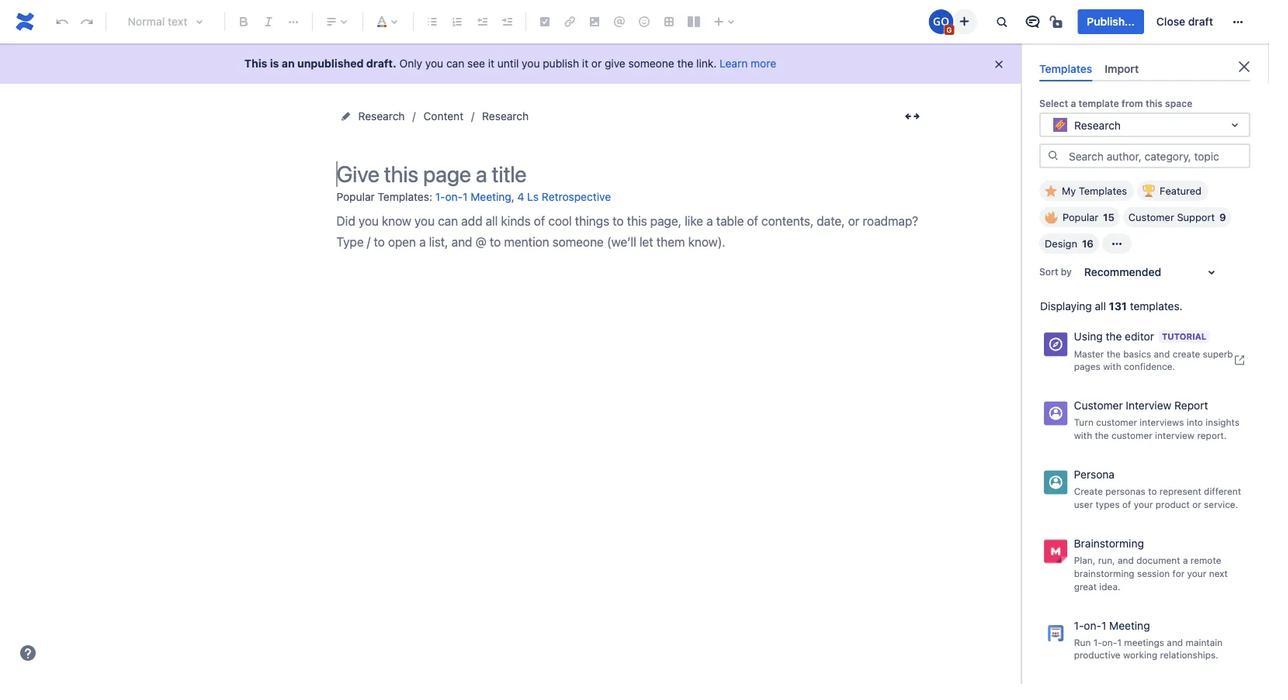 Task type: locate. For each thing, give the bounding box(es) containing it.
0 vertical spatial a
[[1071, 98, 1077, 109]]

templates up select
[[1040, 62, 1093, 75]]

and up the 'relationships.'
[[1167, 638, 1184, 648]]

plan,
[[1075, 556, 1096, 567]]

customer for customer interview report
[[1075, 400, 1123, 412]]

the inside "master the basics and create superb pages with confidence."
[[1107, 349, 1121, 359]]

0 horizontal spatial 1-
[[435, 191, 445, 203]]

1 horizontal spatial it
[[582, 57, 589, 70]]

tab list
[[1034, 56, 1257, 82]]

you right the until
[[522, 57, 540, 70]]

Search author, category, topic field
[[1065, 145, 1250, 167]]

research for 1st research link
[[358, 110, 405, 123]]

customer down interviews
[[1112, 430, 1153, 441]]

research link down the until
[[482, 107, 529, 126]]

see
[[468, 57, 485, 70]]

personas
[[1106, 487, 1146, 497]]

0 vertical spatial templates
[[1040, 62, 1093, 75]]

1 vertical spatial popular
[[1063, 212, 1099, 223]]

0 horizontal spatial your
[[1134, 500, 1154, 510]]

create
[[1173, 349, 1201, 359]]

a inside brainstorming plan, run, and document a remote brainstorming session for your next great idea.
[[1183, 556, 1189, 567]]

1 left ,
[[463, 191, 468, 203]]

publish... button
[[1078, 9, 1145, 34]]

popular for popular templates: 1-on-1 meeting , 4 ls retrospective
[[337, 190, 375, 203]]

2 it from the left
[[582, 57, 589, 70]]

customer for customer support
[[1129, 212, 1175, 223]]

idea.
[[1100, 582, 1121, 592]]

0 vertical spatial 1-
[[435, 191, 445, 203]]

customer
[[1097, 418, 1138, 428], [1112, 430, 1153, 441]]

it right publish on the top left of page
[[582, 57, 589, 70]]

0 horizontal spatial research link
[[358, 107, 405, 126]]

with
[[1104, 361, 1122, 372], [1075, 430, 1093, 441]]

research down template
[[1075, 119, 1121, 131]]

1 horizontal spatial your
[[1188, 569, 1207, 579]]

9
[[1220, 212, 1227, 223]]

1 vertical spatial your
[[1188, 569, 1207, 579]]

1- up "run"
[[1075, 620, 1084, 632]]

0 horizontal spatial a
[[1071, 98, 1077, 109]]

1 horizontal spatial customer
[[1129, 212, 1175, 223]]

the left basics
[[1107, 349, 1121, 359]]

my templates
[[1062, 185, 1128, 197]]

1 horizontal spatial or
[[1193, 500, 1202, 510]]

1 left meetings
[[1118, 638, 1122, 648]]

with inside "customer interview report turn customer interviews into insights with the customer interview report."
[[1075, 430, 1093, 441]]

meeting
[[471, 191, 512, 203], [1110, 620, 1151, 632]]

research right move this page image
[[358, 110, 405, 123]]

tutorial
[[1162, 332, 1207, 342]]

content
[[424, 110, 464, 123]]

1 horizontal spatial you
[[522, 57, 540, 70]]

,
[[512, 190, 515, 203]]

into
[[1187, 418, 1204, 428]]

1 vertical spatial templates
[[1079, 185, 1128, 197]]

session
[[1138, 569, 1171, 579]]

templates up 15
[[1079, 185, 1128, 197]]

someone
[[629, 57, 675, 70]]

0 vertical spatial your
[[1134, 500, 1154, 510]]

2 horizontal spatial research
[[1075, 119, 1121, 131]]

1 horizontal spatial popular
[[1063, 212, 1099, 223]]

1 horizontal spatial research link
[[482, 107, 529, 126]]

1
[[463, 191, 468, 203], [1102, 620, 1107, 632], [1118, 638, 1122, 648]]

and inside brainstorming plan, run, and document a remote brainstorming session for your next great idea.
[[1118, 556, 1134, 567]]

with right pages
[[1104, 361, 1122, 372]]

research link right move this page image
[[358, 107, 405, 126]]

on- up productive
[[1103, 638, 1118, 648]]

pages
[[1075, 361, 1101, 372]]

1 up productive
[[1102, 620, 1107, 632]]

bold ⌘b image
[[235, 12, 253, 31]]

the left link.
[[678, 57, 694, 70]]

research down the until
[[482, 110, 529, 123]]

1 vertical spatial customer
[[1075, 400, 1123, 412]]

create
[[1075, 487, 1103, 497]]

0 horizontal spatial customer
[[1075, 400, 1123, 412]]

open image
[[1226, 116, 1245, 134]]

service.
[[1205, 500, 1239, 510]]

customer
[[1129, 212, 1175, 223], [1075, 400, 1123, 412]]

Give this page a title text field
[[337, 162, 927, 187]]

all
[[1095, 300, 1107, 313]]

0 vertical spatial customer
[[1129, 212, 1175, 223]]

move this page image
[[340, 110, 352, 123]]

0 vertical spatial or
[[592, 57, 602, 70]]

2 you from the left
[[522, 57, 540, 70]]

2 vertical spatial and
[[1167, 638, 1184, 648]]

0 horizontal spatial meeting
[[471, 191, 512, 203]]

1 horizontal spatial a
[[1183, 556, 1189, 567]]

0 vertical spatial popular
[[337, 190, 375, 203]]

1- right templates:
[[435, 191, 445, 203]]

report.
[[1198, 430, 1227, 441]]

featured button
[[1138, 181, 1209, 201]]

None text field
[[1051, 117, 1054, 133]]

template
[[1079, 98, 1120, 109]]

undo ⌘z image
[[53, 12, 71, 31]]

1 vertical spatial or
[[1193, 500, 1202, 510]]

1 vertical spatial meeting
[[1110, 620, 1151, 632]]

0 horizontal spatial you
[[425, 57, 444, 70]]

customer up the turn
[[1075, 400, 1123, 412]]

make page full-width image
[[904, 107, 922, 126]]

comment icon image
[[1024, 12, 1042, 31]]

on- up "run"
[[1084, 620, 1102, 632]]

1 vertical spatial a
[[1183, 556, 1189, 567]]

0 horizontal spatial with
[[1075, 430, 1093, 441]]

0 horizontal spatial research
[[358, 110, 405, 123]]

link image
[[561, 12, 579, 31]]

1 horizontal spatial 1
[[1102, 620, 1107, 632]]

0 vertical spatial and
[[1154, 349, 1171, 359]]

your
[[1134, 500, 1154, 510], [1188, 569, 1207, 579]]

on-
[[445, 191, 463, 203], [1084, 620, 1102, 632], [1103, 638, 1118, 648]]

research link
[[358, 107, 405, 126], [482, 107, 529, 126]]

1 horizontal spatial with
[[1104, 361, 1122, 372]]

give
[[605, 57, 626, 70]]

1- up productive
[[1094, 638, 1103, 648]]

featured
[[1160, 185, 1202, 197]]

popular templates: 1-on-1 meeting , 4 ls retrospective
[[337, 190, 611, 203]]

interview
[[1156, 430, 1195, 441]]

1 it from the left
[[488, 57, 495, 70]]

displaying all 131 templates.
[[1041, 300, 1183, 313]]

0 horizontal spatial popular
[[337, 190, 375, 203]]

popular down my templates button
[[1063, 212, 1099, 223]]

master the basics and create superb pages with confidence.
[[1075, 349, 1234, 372]]

a up for at right bottom
[[1183, 556, 1189, 567]]

meeting up meetings
[[1110, 620, 1151, 632]]

learn more link
[[720, 57, 777, 70]]

my templates button
[[1040, 181, 1135, 201]]

1 horizontal spatial research
[[482, 110, 529, 123]]

templates inside button
[[1079, 185, 1128, 197]]

0 horizontal spatial it
[[488, 57, 495, 70]]

1 vertical spatial and
[[1118, 556, 1134, 567]]

2 horizontal spatial 1
[[1118, 638, 1122, 648]]

a right select
[[1071, 98, 1077, 109]]

customer down featured button at the top
[[1129, 212, 1175, 223]]

user
[[1075, 500, 1094, 510]]

this is an unpublished draft. only you can see it until you publish it or give someone the link. learn more
[[245, 57, 777, 70]]

it right see
[[488, 57, 495, 70]]

or
[[592, 57, 602, 70], [1193, 500, 1202, 510]]

popular inside popular templates: 1-on-1 meeting , 4 ls retrospective
[[337, 190, 375, 203]]

my
[[1062, 185, 1077, 197]]

customer inside "customer interview report turn customer interviews into insights with the customer interview report."
[[1075, 400, 1123, 412]]

space
[[1166, 98, 1193, 109]]

the up persona
[[1095, 430, 1109, 441]]

ls
[[527, 191, 539, 203]]

0 vertical spatial meeting
[[471, 191, 512, 203]]

0 horizontal spatial 1
[[463, 191, 468, 203]]

meeting left 4
[[471, 191, 512, 203]]

and
[[1154, 349, 1171, 359], [1118, 556, 1134, 567], [1167, 638, 1184, 648]]

productive
[[1075, 651, 1121, 661]]

bullet list ⌘⇧8 image
[[423, 12, 442, 31]]

popular for popular
[[1063, 212, 1099, 223]]

1 horizontal spatial meeting
[[1110, 620, 1151, 632]]

and up confidence. at the right of the page
[[1154, 349, 1171, 359]]

and for brainstorming
[[1118, 556, 1134, 567]]

learn
[[720, 57, 748, 70]]

1 vertical spatial 1-
[[1075, 620, 1084, 632]]

customer right the turn
[[1097, 418, 1138, 428]]

you left can on the top
[[425, 57, 444, 70]]

1-
[[435, 191, 445, 203], [1075, 620, 1084, 632], [1094, 638, 1103, 648]]

design
[[1045, 238, 1078, 250]]

with down the turn
[[1075, 430, 1093, 441]]

the
[[678, 57, 694, 70], [1106, 331, 1122, 343], [1107, 349, 1121, 359], [1095, 430, 1109, 441]]

1 vertical spatial with
[[1075, 430, 1093, 441]]

1- inside popular templates: 1-on-1 meeting , 4 ls retrospective
[[435, 191, 445, 203]]

2 vertical spatial 1-
[[1094, 638, 1103, 648]]

1 research link from the left
[[358, 107, 405, 126]]

find and replace image
[[993, 12, 1011, 31]]

your down remote
[[1188, 569, 1207, 579]]

popular left templates:
[[337, 190, 375, 203]]

your down to
[[1134, 500, 1154, 510]]

different
[[1205, 487, 1242, 497]]

131
[[1109, 300, 1128, 313]]

add image, video, or file image
[[586, 12, 604, 31]]

the right 'using'
[[1106, 331, 1122, 343]]

it
[[488, 57, 495, 70], [582, 57, 589, 70]]

0 vertical spatial 1
[[463, 191, 468, 203]]

and right run,
[[1118, 556, 1134, 567]]

report
[[1175, 400, 1209, 412]]

interviews
[[1140, 418, 1185, 428]]

or down represent
[[1193, 500, 1202, 510]]

meeting inside 1-on-1 meeting run 1-on-1 meetings and maintain productive working relationships.
[[1110, 620, 1151, 632]]

on- right templates:
[[445, 191, 463, 203]]

of
[[1123, 500, 1132, 510]]

0 vertical spatial with
[[1104, 361, 1122, 372]]

this
[[1146, 98, 1163, 109]]

master
[[1075, 349, 1105, 359]]

to
[[1149, 487, 1157, 497]]

invite to edit image
[[955, 12, 974, 31]]

search icon image
[[1048, 150, 1060, 162]]

design 16
[[1045, 238, 1094, 250]]

or left "give"
[[592, 57, 602, 70]]

research
[[358, 110, 405, 123], [482, 110, 529, 123], [1075, 119, 1121, 131]]

1 horizontal spatial 1-
[[1075, 620, 1084, 632]]

and inside "master the basics and create superb pages with confidence."
[[1154, 349, 1171, 359]]

1 vertical spatial 1
[[1102, 620, 1107, 632]]

0 vertical spatial on-
[[445, 191, 463, 203]]



Task type: vqa. For each thing, say whether or not it's contained in the screenshot.
the bottommost on-
yes



Task type: describe. For each thing, give the bounding box(es) containing it.
draft.
[[366, 57, 397, 70]]

italic ⌘i image
[[259, 12, 278, 31]]

close templates and import image
[[1236, 57, 1254, 76]]

close draft button
[[1148, 9, 1223, 34]]

import
[[1105, 62, 1139, 75]]

customer support 9
[[1129, 212, 1227, 223]]

no restrictions image
[[1049, 12, 1067, 31]]

1-on-1 meeting button
[[435, 185, 512, 210]]

with inside "master the basics and create superb pages with confidence."
[[1104, 361, 1122, 372]]

1 vertical spatial on-
[[1084, 620, 1102, 632]]

research for first research link from right
[[482, 110, 529, 123]]

the inside "customer interview report turn customer interviews into insights with the customer interview report."
[[1095, 430, 1109, 441]]

recommended
[[1085, 266, 1162, 279]]

help image
[[19, 645, 37, 663]]

working
[[1124, 651, 1158, 661]]

customer interview report turn customer interviews into insights with the customer interview report.
[[1075, 400, 1240, 441]]

action item image
[[536, 12, 554, 31]]

by
[[1061, 267, 1072, 278]]

brainstorming plan, run, and document a remote brainstorming session for your next great idea.
[[1075, 538, 1228, 592]]

0 vertical spatial customer
[[1097, 418, 1138, 428]]

content link
[[424, 107, 464, 126]]

close
[[1157, 15, 1186, 28]]

dismiss image
[[993, 58, 1006, 71]]

an
[[282, 57, 295, 70]]

brainstorming
[[1075, 569, 1135, 579]]

numbered list ⌘⇧7 image
[[448, 12, 467, 31]]

persona create personas to represent different user types of your product or service.
[[1075, 469, 1242, 510]]

2 horizontal spatial 1-
[[1094, 638, 1103, 648]]

2 research link from the left
[[482, 107, 529, 126]]

1 you from the left
[[425, 57, 444, 70]]

run,
[[1099, 556, 1116, 567]]

for
[[1173, 569, 1185, 579]]

using
[[1075, 331, 1103, 343]]

sort
[[1040, 267, 1059, 278]]

select
[[1040, 98, 1069, 109]]

templates.
[[1130, 300, 1183, 313]]

persona
[[1075, 469, 1115, 481]]

1 inside popular templates: 1-on-1 meeting , 4 ls retrospective
[[463, 191, 468, 203]]

more formatting image
[[284, 12, 303, 31]]

turn
[[1075, 418, 1094, 428]]

table image
[[660, 12, 679, 31]]

outdent ⇧tab image
[[473, 12, 492, 31]]

publish...
[[1088, 15, 1135, 28]]

great
[[1075, 582, 1097, 592]]

select a template from this space
[[1040, 98, 1193, 109]]

tab list containing templates
[[1034, 56, 1257, 82]]

can
[[447, 57, 465, 70]]

next
[[1210, 569, 1228, 579]]

templates:
[[378, 190, 433, 203]]

confidence.
[[1124, 361, 1176, 372]]

redo ⌘⇧z image
[[78, 12, 96, 31]]

2 vertical spatial on-
[[1103, 638, 1118, 648]]

emoji image
[[635, 12, 654, 31]]

your inside brainstorming plan, run, and document a remote brainstorming session for your next great idea.
[[1188, 569, 1207, 579]]

brainstorming
[[1075, 538, 1145, 551]]

0 horizontal spatial or
[[592, 57, 602, 70]]

sort by
[[1040, 267, 1072, 278]]

more image
[[1229, 12, 1248, 31]]

meetings
[[1125, 638, 1165, 648]]

gary orlando image
[[929, 9, 954, 34]]

draft
[[1189, 15, 1214, 28]]

insights
[[1206, 418, 1240, 428]]

close draft
[[1157, 15, 1214, 28]]

product
[[1156, 500, 1190, 510]]

Main content area, start typing to enter text. text field
[[337, 210, 927, 253]]

confluence image
[[12, 9, 37, 34]]

layouts image
[[685, 12, 704, 31]]

is
[[270, 57, 279, 70]]

editor
[[1125, 331, 1155, 343]]

meeting inside popular templates: 1-on-1 meeting , 4 ls retrospective
[[471, 191, 512, 203]]

15
[[1104, 212, 1115, 223]]

1-on-1 meeting run 1-on-1 meetings and maintain productive working relationships.
[[1075, 620, 1223, 661]]

displaying
[[1041, 300, 1092, 313]]

and inside 1-on-1 meeting run 1-on-1 meetings and maintain productive working relationships.
[[1167, 638, 1184, 648]]

represent
[[1160, 487, 1202, 497]]

4
[[518, 191, 524, 203]]

basics
[[1124, 349, 1152, 359]]

using the editor tutorial
[[1075, 331, 1207, 343]]

templates inside tab list
[[1040, 62, 1093, 75]]

indent tab image
[[498, 12, 516, 31]]

until
[[498, 57, 519, 70]]

recommended button
[[1075, 260, 1231, 285]]

2 vertical spatial 1
[[1118, 638, 1122, 648]]

unpublished
[[298, 57, 364, 70]]

mention image
[[610, 12, 629, 31]]

1 vertical spatial customer
[[1112, 430, 1153, 441]]

support
[[1178, 212, 1215, 223]]

and for master
[[1154, 349, 1171, 359]]

retrospective
[[542, 191, 611, 203]]

or inside persona create personas to represent different user types of your product or service.
[[1193, 500, 1202, 510]]

this
[[245, 57, 267, 70]]

superb
[[1203, 349, 1234, 359]]

run
[[1075, 638, 1091, 648]]

more categories image
[[1108, 235, 1127, 253]]

confluence image
[[12, 9, 37, 34]]

16
[[1082, 238, 1094, 250]]

4 ls retrospective button
[[518, 185, 611, 210]]

from
[[1122, 98, 1144, 109]]

link.
[[697, 57, 717, 70]]

types
[[1096, 500, 1120, 510]]

publish
[[543, 57, 579, 70]]

maintain
[[1186, 638, 1223, 648]]

relationships.
[[1161, 651, 1219, 661]]

remote
[[1191, 556, 1222, 567]]

your inside persona create personas to represent different user types of your product or service.
[[1134, 500, 1154, 510]]

on- inside popular templates: 1-on-1 meeting , 4 ls retrospective
[[445, 191, 463, 203]]



